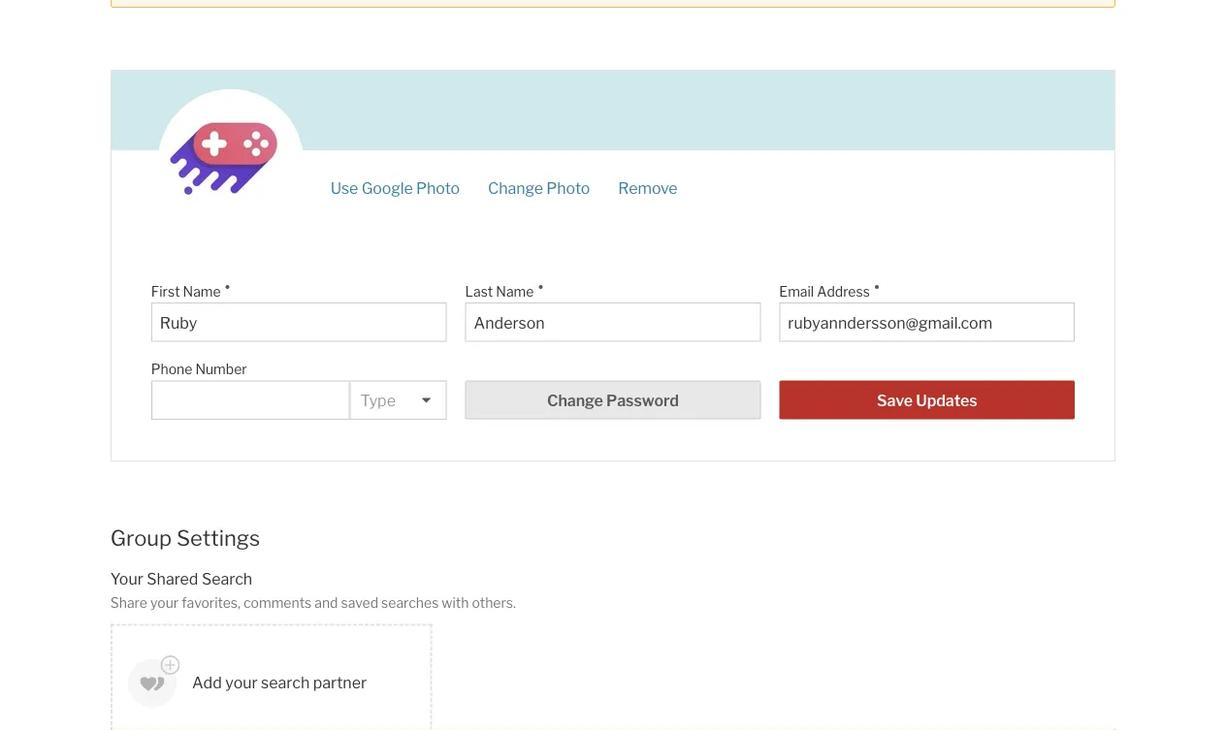 Task type: vqa. For each thing, say whether or not it's contained in the screenshot.
RENT
no



Task type: locate. For each thing, give the bounding box(es) containing it.
add
[[192, 675, 222, 693]]

1 vertical spatial change
[[547, 392, 603, 411]]

shared
[[147, 570, 198, 589]]

0 vertical spatial change
[[488, 179, 543, 198]]

your down 'shared'
[[150, 595, 179, 612]]

type
[[361, 392, 396, 411]]

0 horizontal spatial your
[[150, 595, 179, 612]]

email address
[[780, 284, 870, 300]]

phone number
[[151, 362, 247, 378]]

your inside your shared search share your favorites, comments and saved searches with others.
[[150, 595, 179, 612]]

first name
[[151, 284, 221, 300]]

1 horizontal spatial name
[[496, 284, 534, 300]]

save
[[877, 392, 913, 411]]

1 horizontal spatial photo
[[547, 179, 590, 198]]

2 name from the left
[[496, 284, 534, 300]]

change inside "change password" button
[[547, 392, 603, 411]]

change photo
[[488, 179, 590, 198]]

address
[[817, 284, 870, 300]]

1 name from the left
[[183, 284, 221, 300]]

use google photo button
[[330, 179, 461, 198]]

settings
[[177, 526, 260, 552]]

photo left remove
[[547, 179, 590, 198]]

name
[[183, 284, 221, 300], [496, 284, 534, 300]]

name right first
[[183, 284, 221, 300]]

save updates
[[877, 392, 978, 411]]

password
[[607, 392, 679, 411]]

remove
[[618, 179, 678, 198]]

phone number element
[[151, 352, 340, 381]]

section
[[110, 0, 1116, 8]]

change
[[488, 179, 543, 198], [547, 392, 603, 411]]

search
[[261, 675, 310, 693]]

use
[[331, 179, 358, 198]]

0 horizontal spatial name
[[183, 284, 221, 300]]

1 horizontal spatial change
[[547, 392, 603, 411]]

last
[[465, 284, 493, 300]]

your right add
[[225, 675, 258, 693]]

photo right google
[[416, 179, 460, 198]]

first
[[151, 284, 180, 300]]

first name. required field. element
[[151, 274, 437, 303]]

0 horizontal spatial change
[[488, 179, 543, 198]]

name for first name
[[183, 284, 221, 300]]

share
[[110, 595, 147, 612]]

photo
[[416, 179, 460, 198], [547, 179, 590, 198]]

others.
[[472, 595, 516, 612]]

1 horizontal spatial your
[[225, 675, 258, 693]]

your
[[110, 570, 143, 589]]

0 vertical spatial your
[[150, 595, 179, 612]]

0 horizontal spatial photo
[[416, 179, 460, 198]]

search
[[202, 570, 252, 589]]

name right last
[[496, 284, 534, 300]]

add your search partner
[[192, 675, 367, 693]]

your
[[150, 595, 179, 612], [225, 675, 258, 693]]



Task type: describe. For each thing, give the bounding box(es) containing it.
change for change photo
[[488, 179, 543, 198]]

email
[[780, 284, 814, 300]]

2 photo from the left
[[547, 179, 590, 198]]

saved
[[341, 595, 379, 612]]

partner
[[313, 675, 367, 693]]

change photo button
[[487, 179, 591, 198]]

favorites,
[[182, 595, 241, 612]]

and
[[315, 595, 338, 612]]

email address. required field. element
[[780, 274, 1066, 303]]

updates
[[916, 392, 978, 411]]

Email Address email field
[[788, 314, 1067, 333]]

First Name text field
[[160, 314, 438, 333]]

your shared search share your favorites, comments and saved searches with others.
[[110, 570, 516, 612]]

use google photo
[[331, 179, 460, 198]]

google
[[362, 179, 413, 198]]

last name. required field. element
[[465, 274, 751, 303]]

Last Name text field
[[474, 314, 752, 333]]

number
[[195, 362, 247, 378]]

change password
[[547, 392, 679, 411]]

searches
[[381, 595, 439, 612]]

remove button
[[618, 179, 679, 198]]

group
[[110, 526, 172, 552]]

name for last name
[[496, 284, 534, 300]]

group settings
[[110, 526, 260, 552]]

comments
[[244, 595, 312, 612]]

1 vertical spatial your
[[225, 675, 258, 693]]

1 photo from the left
[[416, 179, 460, 198]]

with
[[442, 595, 469, 612]]

change for change password
[[547, 392, 603, 411]]

last name
[[465, 284, 534, 300]]

change password button
[[465, 381, 761, 420]]

save updates button
[[780, 381, 1075, 420]]

phone
[[151, 362, 193, 378]]



